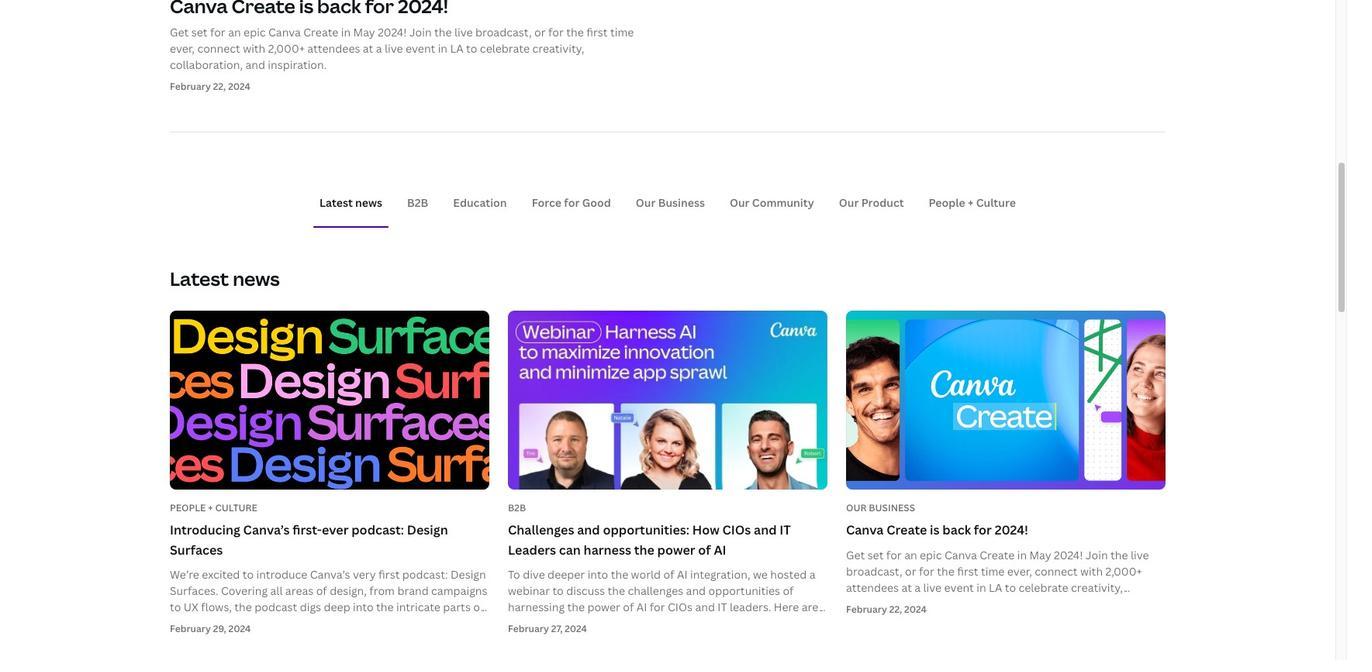 Task type: locate. For each thing, give the bounding box(es) containing it.
2024 for introducing canva's first-ever podcast: design surfaces
[[228, 623, 251, 636]]

2024! inside get set for an epic canva create in may 2024! join the live broadcast, or for the first time ever,  connect with 2,000+ attendees at a live event in la to celebrate creativity, collaboration, and inspiration.
[[1054, 548, 1083, 563]]

0 horizontal spatial inspiration.
[[268, 58, 327, 72]]

canva's for introduce
[[310, 568, 350, 583]]

our
[[636, 195, 656, 210], [730, 195, 750, 210], [839, 195, 859, 210], [846, 502, 867, 515]]

canva's up design,
[[310, 568, 350, 583]]

0 horizontal spatial latest
[[170, 266, 229, 291]]

an inside get set for an epic canva create in may 2024! join the live broadcast, or for the first time ever,  connect with 2,000+ attendees at a live event in la to celebrate creativity, collaboration, and inspiration. february 22, 2024
[[228, 25, 241, 40]]

27,
[[551, 623, 563, 636]]

0 vertical spatial canva
[[268, 25, 301, 40]]

0 horizontal spatial cios
[[668, 600, 693, 615]]

ai down 'challenges'
[[637, 600, 647, 615]]

1 horizontal spatial collaboration,
[[846, 597, 919, 612]]

0 horizontal spatial an
[[228, 25, 241, 40]]

community
[[752, 195, 814, 210]]

latest news
[[320, 195, 382, 210], [170, 266, 280, 291]]

1 vertical spatial latest news
[[170, 266, 280, 291]]

create
[[303, 25, 338, 40], [887, 522, 927, 539], [980, 548, 1015, 563]]

0 horizontal spatial at
[[363, 41, 373, 56]]

time inside get set for an epic canva create in may 2024! join the live broadcast, or for the first time ever,  connect with 2,000+ attendees at a live event in la to celebrate creativity, collaboration, and inspiration. february 22, 2024
[[610, 25, 634, 40]]

1 horizontal spatial set
[[868, 548, 884, 563]]

may for get set for an epic canva create in may 2024! join the live broadcast, or for the first time ever,  connect with 2,000+ attendees at a live event in la to celebrate creativity, collaboration, and inspiration.
[[1030, 548, 1051, 563]]

1 vertical spatial ever,
[[1007, 564, 1032, 579]]

design for ever
[[407, 522, 448, 539]]

ever, inside get set for an epic canva create in may 2024! join the live broadcast, or for the first time ever,  connect with 2,000+ attendees at a live event in la to celebrate creativity, collaboration, and inspiration.
[[1007, 564, 1032, 579]]

b2b up challenges
[[508, 502, 526, 515]]

1 horizontal spatial broadcast,
[[846, 564, 902, 579]]

1 vertical spatial it
[[718, 600, 727, 615]]

power down discuss
[[587, 600, 620, 615]]

attendees inside get set for an epic canva create in may 2024! join the live broadcast, or for the first time ever,  connect with 2,000+ attendees at a live event in la to celebrate creativity, collaboration, and inspiration.
[[846, 581, 899, 595]]

or inside get set for an epic canva create in may 2024! join the live broadcast, or for the first time ever,  connect with 2,000+ attendees at a live event in la to celebrate creativity, collaboration, and inspiration. february 22, 2024
[[534, 25, 546, 40]]

1 horizontal spatial epic
[[920, 548, 942, 563]]

connect
[[197, 41, 240, 56], [1035, 564, 1078, 579]]

0 horizontal spatial design
[[407, 522, 448, 539]]

1 vertical spatial set
[[868, 548, 884, 563]]

create for get set for an epic canva create in may 2024! join the live broadcast, or for the first time ever,  connect with 2,000+ attendees at a live event in la to celebrate creativity, collaboration, and inspiration. february 22, 2024
[[303, 25, 338, 40]]

with inside get set for an epic canva create in may 2024! join the live broadcast, or for the first time ever,  connect with 2,000+ attendees at a live event in la to celebrate creativity, collaboration, and inspiration.
[[1080, 564, 1103, 579]]

into inside to dive deeper into the world of ai integration, we hosted a webinar to discuss the challenges and opportunities of harnessing the power of ai for cios and it leaders. here are the top takeaways.
[[588, 568, 608, 583]]

power
[[657, 542, 695, 559], [587, 600, 620, 615]]

connect for get set for an epic canva create in may 2024! join the live broadcast, or for the first time ever,  connect with 2,000+ attendees at a live event in la to celebrate creativity, collaboration, and inspiration. february 22, 2024
[[197, 41, 240, 56]]

with for get set for an epic canva create in may 2024! join the live broadcast, or for the first time ever,  connect with 2,000+ attendees at a live event in la to celebrate creativity, collaboration, and inspiration.
[[1080, 564, 1103, 579]]

of down how
[[698, 542, 711, 559]]

0 vertical spatial culture
[[976, 195, 1016, 210]]

opportunities:
[[603, 522, 689, 539]]

1 vertical spatial inspiration.
[[944, 597, 1003, 612]]

a inside get set for an epic canva create in may 2024! join the live broadcast, or for the first time ever,  connect with 2,000+ attendees at a live event in la to celebrate creativity, collaboration, and inspiration. february 22, 2024
[[376, 41, 382, 56]]

1 horizontal spatial news
[[355, 195, 382, 210]]

cios inside b2b challenges and opportunities: how cios and it leaders can harness the power of ai
[[722, 522, 751, 539]]

2024! inside get set for an epic canva create in may 2024! join the live broadcast, or for the first time ever,  connect with 2,000+ attendees at a live event in la to celebrate creativity, collaboration, and inspiration. february 22, 2024
[[378, 25, 407, 40]]

1 vertical spatial with
[[1080, 564, 1103, 579]]

2,000+ inside get set for an epic canva create in may 2024! join the live broadcast, or for the first time ever,  connect with 2,000+ attendees at a live event in la to celebrate creativity, collaboration, and inspiration. february 22, 2024
[[268, 41, 305, 56]]

2 vertical spatial create
[[980, 548, 1015, 563]]

0 horizontal spatial create
[[303, 25, 338, 40]]

in
[[341, 25, 351, 40], [438, 41, 448, 56], [1017, 548, 1027, 563], [977, 581, 986, 595]]

1 horizontal spatial +
[[968, 195, 974, 210]]

0 horizontal spatial or
[[534, 25, 546, 40]]

+ inside people + culture introducing canva's first-ever podcast: design surfaces
[[208, 502, 213, 515]]

broadcast, inside get set for an epic canva create in may 2024! join the live broadcast, or for the first time ever,  connect with 2,000+ attendees at a live event in la to celebrate creativity, collaboration, and inspiration.
[[846, 564, 902, 579]]

february for challenges and opportunities: how cios and it leaders can harness the power of ai
[[508, 623, 549, 636]]

1 vertical spatial create
[[887, 522, 927, 539]]

connect for get set for an epic canva create in may 2024! join the live broadcast, or for the first time ever,  connect with 2,000+ attendees at a live event in la to celebrate creativity, collaboration, and inspiration.
[[1035, 564, 1078, 579]]

1 horizontal spatial latest
[[320, 195, 353, 210]]

makes
[[294, 633, 327, 648]]

celebrate
[[480, 41, 530, 56], [1019, 581, 1068, 595]]

get set for an epic canva create in may 2024! join the live broadcast, or for the first time ever,  connect with 2,000+ attendees at a live event in la to celebrate creativity, collaboration, and inspiration. february 22, 2024
[[170, 25, 634, 93]]

our for our product
[[839, 195, 859, 210]]

la inside get set for an epic canva create in may 2024! join the live broadcast, or for the first time ever,  connect with 2,000+ attendees at a live event in la to celebrate creativity, collaboration, and inspiration. february 22, 2024
[[450, 41, 464, 56]]

inspiration. inside get set for an epic canva create in may 2024! join the live broadcast, or for the first time ever,  connect with 2,000+ attendees at a live event in la to celebrate creativity, collaboration, and inspiration. february 22, 2024
[[268, 58, 327, 72]]

epic inside get set for an epic canva create in may 2024! join the live broadcast, or for the first time ever,  connect with 2,000+ attendees at a live event in la to celebrate creativity, collaboration, and inspiration.
[[920, 548, 942, 563]]

0 vertical spatial with
[[243, 41, 265, 56]]

0 horizontal spatial 22,
[[213, 80, 226, 93]]

1 vertical spatial or
[[905, 564, 916, 579]]

february
[[170, 80, 211, 93], [846, 603, 887, 616], [170, 623, 211, 636], [508, 623, 549, 636]]

1 horizontal spatial canva's
[[310, 568, 350, 583]]

our business
[[636, 195, 705, 210]]

create inside get set for an epic canva create in may 2024! join the live broadcast, or for the first time ever,  connect with 2,000+ attendees at a live event in la to celebrate creativity, collaboration, and inspiration. february 22, 2024
[[303, 25, 338, 40]]

or for get set for an epic canva create in may 2024! join the live broadcast, or for the first time ever,  connect with 2,000+ attendees at a live event in la to celebrate creativity, collaboration, and inspiration.
[[905, 564, 916, 579]]

canva
[[268, 25, 301, 40], [846, 522, 884, 539], [945, 548, 977, 563]]

for inside our business canva create is back for 2024!
[[974, 522, 992, 539]]

join for get set for an epic canva create in may 2024! join the live broadcast, or for the first time ever,  connect with 2,000+ attendees at a live event in la to celebrate creativity, collaboration, and inspiration.
[[1086, 548, 1108, 563]]

them
[[329, 633, 357, 648]]

broadcast,
[[475, 25, 532, 40], [846, 564, 902, 579]]

collaboration, for get set for an epic canva create in may 2024! join the live broadcast, or for the first time ever,  connect with 2,000+ attendees at a live event in la to celebrate creativity, collaboration, and inspiration. february 22, 2024
[[170, 58, 243, 72]]

force
[[532, 195, 561, 210]]

celebrate inside get set for an epic canva create in may 2024! join the live broadcast, or for the first time ever,  connect with 2,000+ attendees at a live event in la to celebrate creativity, collaboration, and inspiration. february 22, 2024
[[480, 41, 530, 56]]

creativity, inside get set for an epic canva create in may 2024! join the live broadcast, or for the first time ever,  connect with 2,000+ attendees at a live event in la to celebrate creativity, collaboration, and inspiration.
[[1071, 581, 1123, 595]]

cios
[[722, 522, 751, 539], [668, 600, 693, 615]]

0 vertical spatial 2,000+
[[268, 41, 305, 56]]

1 horizontal spatial ai
[[677, 568, 688, 583]]

1 horizontal spatial it
[[780, 522, 791, 539]]

podcast: inside we're excited to introduce canva's very first podcast: design surfaces. covering all areas of design, from brand campaigns to ux flows, the podcast digs deep into the intricate parts of designers' brains to unearth valuable insights, unique perspectives, and what makes them tick.
[[402, 568, 448, 583]]

0 vertical spatial get
[[170, 25, 189, 40]]

creativity, inside get set for an epic canva create in may 2024! join the live broadcast, or for the first time ever,  connect with 2,000+ attendees at a live event in la to celebrate creativity, collaboration, and inspiration. february 22, 2024
[[532, 41, 584, 56]]

1 horizontal spatial 22,
[[889, 603, 902, 616]]

canva's left first-
[[243, 522, 290, 539]]

0 vertical spatial broadcast,
[[475, 25, 532, 40]]

epic
[[244, 25, 266, 40], [920, 548, 942, 563]]

it up the hosted
[[780, 522, 791, 539]]

valuable
[[319, 617, 363, 631]]

canva for get set for an epic canva create in may 2024! join the live broadcast, or for the first time ever,  connect with 2,000+ attendees at a live event in la to celebrate creativity, collaboration, and inspiration. february 22, 2024
[[268, 25, 301, 40]]

it down opportunities
[[718, 600, 727, 615]]

power down how
[[657, 542, 695, 559]]

1 horizontal spatial with
[[1080, 564, 1103, 579]]

event
[[406, 41, 435, 56], [944, 581, 974, 595]]

0 horizontal spatial power
[[587, 600, 620, 615]]

1 horizontal spatial or
[[905, 564, 916, 579]]

0 vertical spatial 22,
[[213, 80, 226, 93]]

connect inside get set for an epic canva create in may 2024! join the live broadcast, or for the first time ever,  connect with 2,000+ attendees at a live event in la to celebrate creativity, collaboration, and inspiration. february 22, 2024
[[197, 41, 240, 56]]

ai
[[714, 542, 726, 559], [677, 568, 688, 583], [637, 600, 647, 615]]

canva inside get set for an epic canva create in may 2024! join the live broadcast, or for the first time ever,  connect with 2,000+ attendees at a live event in la to celebrate creativity, collaboration, and inspiration.
[[945, 548, 977, 563]]

1 vertical spatial la
[[989, 581, 1002, 595]]

integration,
[[690, 568, 750, 583]]

ever, for get set for an epic canva create in may 2024! join the live broadcast, or for the first time ever,  connect with 2,000+ attendees at a live event in la to celebrate creativity, collaboration, and inspiration. february 22, 2024
[[170, 41, 195, 56]]

or inside get set for an epic canva create in may 2024! join the live broadcast, or for the first time ever,  connect with 2,000+ attendees at a live event in la to celebrate creativity, collaboration, and inspiration.
[[905, 564, 916, 579]]

1 vertical spatial join
[[1086, 548, 1108, 563]]

get
[[170, 25, 189, 40], [846, 548, 865, 563]]

0 vertical spatial latest
[[320, 195, 353, 210]]

0 vertical spatial join
[[409, 25, 432, 40]]

1 horizontal spatial celebrate
[[1019, 581, 1068, 595]]

1 vertical spatial podcast:
[[402, 568, 448, 583]]

create inside get set for an epic canva create in may 2024! join the live broadcast, or for the first time ever,  connect with 2,000+ attendees at a live event in la to celebrate creativity, collaboration, and inspiration.
[[980, 548, 1015, 563]]

1 horizontal spatial people
[[929, 195, 965, 210]]

b2b inside b2b challenges and opportunities: how cios and it leaders can harness the power of ai
[[508, 502, 526, 515]]

1 vertical spatial collaboration,
[[846, 597, 919, 612]]

attendees for get set for an epic canva create in may 2024! join the live broadcast, or for the first time ever,  connect with 2,000+ attendees at a live event in la to celebrate creativity, collaboration, and inspiration.
[[846, 581, 899, 595]]

may inside get set for an epic canva create in may 2024! join the live broadcast, or for the first time ever,  connect with 2,000+ attendees at a live event in la to celebrate creativity, collaboration, and inspiration. february 22, 2024
[[353, 25, 375, 40]]

1 horizontal spatial inspiration.
[[944, 597, 1003, 612]]

1 vertical spatial business
[[869, 502, 915, 515]]

surfaces
[[170, 542, 223, 559]]

people for people + culture
[[929, 195, 965, 210]]

cios right how
[[722, 522, 751, 539]]

connect inside get set for an epic canva create in may 2024! join the live broadcast, or for the first time ever,  connect with 2,000+ attendees at a live event in la to celebrate creativity, collaboration, and inspiration.
[[1035, 564, 1078, 579]]

first inside we're excited to introduce canva's very first podcast: design surfaces. covering all areas of design, from brand campaigns to ux flows, the podcast digs deep into the intricate parts of designers' brains to unearth valuable insights, unique perspectives, and what makes them tick.
[[378, 568, 400, 583]]

to dive deeper into the world of ai integration, we hosted a webinar to discuss the challenges and opportunities of harnessing the power of ai for cios and it leaders. here are the top takeaways.
[[508, 568, 818, 631]]

set inside get set for an epic canva create in may 2024! join the live broadcast, or for the first time ever,  connect with 2,000+ attendees at a live event in la to celebrate creativity, collaboration, and inspiration.
[[868, 548, 884, 563]]

broadcast, inside get set for an epic canva create in may 2024! join the live broadcast, or for the first time ever,  connect with 2,000+ attendees at a live event in la to celebrate creativity, collaboration, and inspiration. february 22, 2024
[[475, 25, 532, 40]]

+
[[968, 195, 974, 210], [208, 502, 213, 515]]

0 horizontal spatial with
[[243, 41, 265, 56]]

1 vertical spatial an
[[904, 548, 917, 563]]

of up "digs"
[[316, 584, 327, 599]]

+ for people + culture
[[968, 195, 974, 210]]

0 vertical spatial epic
[[244, 25, 266, 40]]

black background with words design surfaces repeated in bright colours image
[[170, 311, 489, 490]]

canva's inside we're excited to introduce canva's very first podcast: design surfaces. covering all areas of design, from brand campaigns to ux flows, the podcast digs deep into the intricate parts of designers' brains to unearth valuable insights, unique perspectives, and what makes them tick.
[[310, 568, 350, 583]]

ai up 'challenges'
[[677, 568, 688, 583]]

first for get set for an epic canva create in may 2024! join the live broadcast, or for the first time ever,  connect with 2,000+ attendees at a live event in la to celebrate creativity, collaboration, and inspiration.
[[957, 564, 978, 579]]

to
[[508, 568, 520, 583]]

podcast: right "ever"
[[352, 522, 404, 539]]

1 vertical spatial time
[[981, 564, 1005, 579]]

designers'
[[170, 617, 223, 631]]

0 vertical spatial ai
[[714, 542, 726, 559]]

event inside get set for an epic canva create in may 2024! join the live broadcast, or for the first time ever,  connect with 2,000+ attendees at a live event in la to celebrate creativity, collaboration, and inspiration. february 22, 2024
[[406, 41, 435, 56]]

canva's
[[243, 522, 290, 539], [310, 568, 350, 583]]

0 vertical spatial podcast:
[[352, 522, 404, 539]]

creativity, for get set for an epic canva create in may 2024! join the live broadcast, or for the first time ever,  connect with 2,000+ attendees at a live event in la to celebrate creativity, collaboration, and inspiration. february 22, 2024
[[532, 41, 584, 56]]

can
[[559, 542, 581, 559]]

a inside get set for an epic canva create in may 2024! join the live broadcast, or for the first time ever,  connect with 2,000+ attendees at a live event in la to celebrate creativity, collaboration, and inspiration.
[[915, 581, 921, 595]]

set for get set for an epic canva create in may 2024! join the live broadcast, or for the first time ever,  connect with 2,000+ attendees at a live event in la to celebrate creativity, collaboration, and inspiration. february 22, 2024
[[191, 25, 207, 40]]

our inside our business canva create is back for 2024!
[[846, 502, 867, 515]]

for
[[210, 25, 226, 40], [548, 25, 564, 40], [564, 195, 580, 210], [974, 522, 992, 539], [886, 548, 902, 563], [919, 564, 934, 579], [650, 600, 665, 615]]

0 vertical spatial 2024!
[[378, 25, 407, 40]]

b2b for b2b
[[407, 195, 428, 210]]

an for get set for an epic canva create in may 2024! join the live broadcast, or for the first time ever,  connect with 2,000+ attendees at a live event in la to celebrate creativity, collaboration, and inspiration.
[[904, 548, 917, 563]]

ever, for get set for an epic canva create in may 2024! join the live broadcast, or for the first time ever,  connect with 2,000+ attendees at a live event in la to celebrate creativity, collaboration, and inspiration.
[[1007, 564, 1032, 579]]

to
[[466, 41, 477, 56], [243, 568, 254, 583], [1005, 581, 1016, 595], [553, 584, 564, 599], [170, 600, 181, 615], [261, 617, 272, 631]]

business for our business
[[658, 195, 705, 210]]

with for get set for an epic canva create in may 2024! join the live broadcast, or for the first time ever,  connect with 2,000+ attendees at a live event in la to celebrate creativity, collaboration, and inspiration. february 22, 2024
[[243, 41, 265, 56]]

inspiration. inside get set for an epic canva create in may 2024! join the live broadcast, or for the first time ever,  connect with 2,000+ attendees at a live event in la to celebrate creativity, collaboration, and inspiration.
[[944, 597, 1003, 612]]

the
[[434, 25, 452, 40], [566, 25, 584, 40], [634, 542, 654, 559], [1111, 548, 1128, 563], [937, 564, 955, 579], [611, 568, 628, 583], [608, 584, 625, 599], [234, 600, 252, 615], [376, 600, 394, 615], [567, 600, 585, 615], [508, 617, 525, 631]]

1 vertical spatial broadcast,
[[846, 564, 902, 579]]

1 vertical spatial connect
[[1035, 564, 1078, 579]]

at inside get set for an epic canva create in may 2024! join the live broadcast, or for the first time ever,  connect with 2,000+ attendees at a live event in la to celebrate creativity, collaboration, and inspiration.
[[902, 581, 912, 595]]

set
[[191, 25, 207, 40], [868, 548, 884, 563]]

event inside get set for an epic canva create in may 2024! join the live broadcast, or for the first time ever,  connect with 2,000+ attendees at a live event in la to celebrate creativity, collaboration, and inspiration.
[[944, 581, 974, 595]]

at inside get set for an epic canva create in may 2024! join the live broadcast, or for the first time ever,  connect with 2,000+ attendees at a live event in la to celebrate creativity, collaboration, and inspiration. february 22, 2024
[[363, 41, 373, 56]]

world
[[631, 568, 661, 583]]

ai down how
[[714, 542, 726, 559]]

1 horizontal spatial 2024!
[[995, 522, 1028, 539]]

business inside our business canva create is back for 2024!
[[869, 502, 915, 515]]

0 horizontal spatial a
[[376, 41, 382, 56]]

1 vertical spatial 2024!
[[995, 522, 1028, 539]]

dive
[[523, 568, 545, 583]]

1 horizontal spatial creativity,
[[1071, 581, 1123, 595]]

business
[[658, 195, 705, 210], [869, 502, 915, 515]]

la for get set for an epic canva create in may 2024! join the live broadcast, or for the first time ever,  connect with 2,000+ attendees at a live event in la to celebrate creativity, collaboration, and inspiration.
[[989, 581, 1002, 595]]

2024
[[228, 80, 250, 93], [904, 603, 927, 616], [228, 623, 251, 636], [565, 623, 587, 636]]

1 vertical spatial epic
[[920, 548, 942, 563]]

celebrate inside get set for an epic canva create in may 2024! join the live broadcast, or for the first time ever,  connect with 2,000+ attendees at a live event in la to celebrate creativity, collaboration, and inspiration.
[[1019, 581, 1068, 595]]

people inside people + culture introducing canva's first-ever podcast: design surfaces
[[170, 502, 206, 515]]

time for get set for an epic canva create in may 2024! join the live broadcast, or for the first time ever,  connect with 2,000+ attendees at a live event in la to celebrate creativity, collaboration, and inspiration. february 22, 2024
[[610, 25, 634, 40]]

podcast:
[[352, 522, 404, 539], [402, 568, 448, 583]]

2 horizontal spatial canva
[[945, 548, 977, 563]]

0 horizontal spatial celebrate
[[480, 41, 530, 56]]

surfaces.
[[170, 584, 218, 599]]

0 vertical spatial event
[[406, 41, 435, 56]]

at for get set for an epic canva create in may 2024! join the live broadcast, or for the first time ever,  connect with 2,000+ attendees at a live event in la to celebrate creativity, collaboration, and inspiration.
[[902, 581, 912, 595]]

2 vertical spatial ai
[[637, 600, 647, 615]]

culture
[[976, 195, 1016, 210], [215, 502, 257, 515]]

first inside get set for an epic canva create in may 2024! join the live broadcast, or for the first time ever,  connect with 2,000+ attendees at a live event in la to celebrate creativity, collaboration, and inspiration.
[[957, 564, 978, 579]]

an inside get set for an epic canva create in may 2024! join the live broadcast, or for the first time ever,  connect with 2,000+ attendees at a live event in la to celebrate creativity, collaboration, and inspiration.
[[904, 548, 917, 563]]

1 horizontal spatial into
[[588, 568, 608, 583]]

2024! for get set for an epic canva create in may 2024! join the live broadcast, or for the first time ever,  connect with 2,000+ attendees at a live event in la to celebrate creativity, collaboration, and inspiration. february 22, 2024
[[378, 25, 407, 40]]

may
[[353, 25, 375, 40], [1030, 548, 1051, 563]]

of right parts
[[473, 600, 484, 615]]

with inside get set for an epic canva create in may 2024! join the live broadcast, or for the first time ever,  connect with 2,000+ attendees at a live event in la to celebrate creativity, collaboration, and inspiration. february 22, 2024
[[243, 41, 265, 56]]

2024 for canva create is back for 2024!
[[904, 603, 927, 616]]

2,000+ inside get set for an epic canva create in may 2024! join the live broadcast, or for the first time ever,  connect with 2,000+ attendees at a live event in la to celebrate creativity, collaboration, and inspiration.
[[1105, 564, 1142, 579]]

0 horizontal spatial broadcast,
[[475, 25, 532, 40]]

broadcast, for get set for an epic canva create in may 2024! join the live broadcast, or for the first time ever,  connect with 2,000+ attendees at a live event in la to celebrate creativity, collaboration, and inspiration. february 22, 2024
[[475, 25, 532, 40]]

1 horizontal spatial business
[[869, 502, 915, 515]]

people right product on the right of page
[[929, 195, 965, 210]]

1 vertical spatial get
[[846, 548, 865, 563]]

latest
[[320, 195, 353, 210], [170, 266, 229, 291]]

canva's for introducing
[[243, 522, 290, 539]]

at for get set for an epic canva create in may 2024! join the live broadcast, or for the first time ever,  connect with 2,000+ attendees at a live event in la to celebrate creativity, collaboration, and inspiration. february 22, 2024
[[363, 41, 373, 56]]

campaigns
[[431, 584, 487, 599]]

culture for people + culture introducing canva's first-ever podcast: design surfaces
[[215, 502, 257, 515]]

a for get set for an epic canva create in may 2024! join the live broadcast, or for the first time ever,  connect with 2,000+ attendees at a live event in la to celebrate creativity, collaboration, and inspiration. february 22, 2024
[[376, 41, 382, 56]]

1 horizontal spatial 2,000+
[[1105, 564, 1142, 579]]

february inside get set for an epic canva create in may 2024! join the live broadcast, or for the first time ever,  connect with 2,000+ attendees at a live event in la to celebrate creativity, collaboration, and inspiration. february 22, 2024
[[170, 80, 211, 93]]

get inside get set for an epic canva create in may 2024! join the live broadcast, or for the first time ever,  connect with 2,000+ attendees at a live event in la to celebrate creativity, collaboration, and inspiration. february 22, 2024
[[170, 25, 189, 40]]

an
[[228, 25, 241, 40], [904, 548, 917, 563]]

0 horizontal spatial may
[[353, 25, 375, 40]]

february for canva create is back for 2024!
[[846, 603, 887, 616]]

to inside get set for an epic canva create in may 2024! join the live broadcast, or for the first time ever,  connect with 2,000+ attendees at a live event in la to celebrate creativity, collaboration, and inspiration.
[[1005, 581, 1016, 595]]

canva inside get set for an epic canva create in may 2024! join the live broadcast, or for the first time ever,  connect with 2,000+ attendees at a live event in la to celebrate creativity, collaboration, and inspiration. february 22, 2024
[[268, 25, 301, 40]]

tick.
[[359, 633, 381, 648]]

2024 for challenges and opportunities: how cios and it leaders can harness the power of ai
[[565, 623, 587, 636]]

collaboration, inside get set for an epic canva create in may 2024! join the live broadcast, or for the first time ever,  connect with 2,000+ attendees at a live event in la to celebrate creativity, collaboration, and inspiration.
[[846, 597, 919, 612]]

an for get set for an epic canva create in may 2024! join the live broadcast, or for the first time ever,  connect with 2,000+ attendees at a live event in la to celebrate creativity, collaboration, and inspiration. february 22, 2024
[[228, 25, 241, 40]]

into down design,
[[353, 600, 374, 615]]

good
[[582, 195, 611, 210]]

0 vertical spatial an
[[228, 25, 241, 40]]

b2b left 'education' link
[[407, 195, 428, 210]]

0 horizontal spatial 2,000+
[[268, 41, 305, 56]]

1 vertical spatial culture
[[215, 502, 257, 515]]

time inside get set for an epic canva create in may 2024! join the live broadcast, or for the first time ever,  connect with 2,000+ attendees at a live event in la to celebrate creativity, collaboration, and inspiration.
[[981, 564, 1005, 579]]

or
[[534, 25, 546, 40], [905, 564, 916, 579]]

ever
[[322, 522, 349, 539]]

attendees inside get set for an epic canva create in may 2024! join the live broadcast, or for the first time ever,  connect with 2,000+ attendees at a live event in la to celebrate creativity, collaboration, and inspiration. february 22, 2024
[[307, 41, 360, 56]]

0 vertical spatial cios
[[722, 522, 751, 539]]

0 horizontal spatial ai
[[637, 600, 647, 615]]

with
[[243, 41, 265, 56], [1080, 564, 1103, 579]]

join for get set for an epic canva create in may 2024! join the live broadcast, or for the first time ever,  connect with 2,000+ attendees at a live event in la to celebrate creativity, collaboration, and inspiration. february 22, 2024
[[409, 25, 432, 40]]

la inside get set for an epic canva create in may 2024! join the live broadcast, or for the first time ever,  connect with 2,000+ attendees at a live event in la to celebrate creativity, collaboration, and inspiration.
[[989, 581, 1002, 595]]

0 vertical spatial latest news
[[320, 195, 382, 210]]

get inside get set for an epic canva create in may 2024! join the live broadcast, or for the first time ever,  connect with 2,000+ attendees at a live event in la to celebrate creativity, collaboration, and inspiration.
[[846, 548, 865, 563]]

2024!
[[378, 25, 407, 40], [995, 522, 1028, 539], [1054, 548, 1083, 563]]

design inside people + culture introducing canva's first-ever podcast: design surfaces
[[407, 522, 448, 539]]

first inside get set for an epic canva create in may 2024! join the live broadcast, or for the first time ever,  connect with 2,000+ attendees at a live event in la to celebrate creativity, collaboration, and inspiration. february 22, 2024
[[586, 25, 608, 40]]

0 vertical spatial attendees
[[307, 41, 360, 56]]

design inside we're excited to introduce canva's very first podcast: design surfaces. covering all areas of design, from brand campaigns to ux flows, the podcast digs deep into the intricate parts of designers' brains to unearth valuable insights, unique perspectives, and what makes them tick.
[[451, 568, 486, 583]]

1 horizontal spatial canva
[[846, 522, 884, 539]]

join inside get set for an epic canva create in may 2024! join the live broadcast, or for the first time ever,  connect with 2,000+ attendees at a live event in la to celebrate creativity, collaboration, and inspiration.
[[1086, 548, 1108, 563]]

back
[[943, 522, 971, 539]]

epic for get set for an epic canva create in may 2024! join the live broadcast, or for the first time ever,  connect with 2,000+ attendees at a live event in la to celebrate creativity, collaboration, and inspiration. february 22, 2024
[[244, 25, 266, 40]]

first
[[586, 25, 608, 40], [957, 564, 978, 579], [378, 568, 400, 583]]

into up discuss
[[588, 568, 608, 583]]

design up brand
[[407, 522, 448, 539]]

all
[[270, 584, 283, 599]]

22,
[[213, 80, 226, 93], [889, 603, 902, 616]]

1 horizontal spatial attendees
[[846, 581, 899, 595]]

1 horizontal spatial join
[[1086, 548, 1108, 563]]

challenges
[[628, 584, 683, 599]]

canva's inside people + culture introducing canva's first-ever podcast: design surfaces
[[243, 522, 290, 539]]

design up campaigns
[[451, 568, 486, 583]]

set inside get set for an epic canva create in may 2024! join the live broadcast, or for the first time ever,  connect with 2,000+ attendees at a live event in la to celebrate creativity, collaboration, and inspiration. february 22, 2024
[[191, 25, 207, 40]]

0 vertical spatial ever,
[[170, 41, 195, 56]]

of inside b2b challenges and opportunities: how cios and it leaders can harness the power of ai
[[698, 542, 711, 559]]

brains
[[226, 617, 258, 631]]

and
[[245, 58, 265, 72], [577, 522, 600, 539], [754, 522, 777, 539], [686, 584, 706, 599], [922, 597, 941, 612], [695, 600, 715, 615], [243, 633, 263, 648]]

podcast: up brand
[[402, 568, 448, 583]]

1 vertical spatial design
[[451, 568, 486, 583]]

deeper
[[548, 568, 585, 583]]

la
[[450, 41, 464, 56], [989, 581, 1002, 595]]

culture inside people + culture introducing canva's first-ever podcast: design surfaces
[[215, 502, 257, 515]]

excited
[[202, 568, 240, 583]]

0 horizontal spatial latest news
[[170, 266, 280, 291]]

power inside b2b challenges and opportunities: how cios and it leaders can harness the power of ai
[[657, 542, 695, 559]]

people up introducing on the bottom left of the page
[[170, 502, 206, 515]]

time
[[610, 25, 634, 40], [981, 564, 1005, 579]]

epic inside get set for an epic canva create in may 2024! join the live broadcast, or for the first time ever,  connect with 2,000+ attendees at a live event in la to celebrate creativity, collaboration, and inspiration. february 22, 2024
[[244, 25, 266, 40]]

broadcast, for get set for an epic canva create in may 2024! join the live broadcast, or for the first time ever,  connect with 2,000+ attendees at a live event in la to celebrate creativity, collaboration, and inspiration.
[[846, 564, 902, 579]]

flows,
[[201, 600, 232, 615]]

the inside b2b challenges and opportunities: how cios and it leaders can harness the power of ai
[[634, 542, 654, 559]]

0 vertical spatial design
[[407, 522, 448, 539]]

2,000+ for get set for an epic canva create in may 2024! join the live broadcast, or for the first time ever,  connect with 2,000+ attendees at a live event in la to celebrate creativity, collaboration, and inspiration. february 22, 2024
[[268, 41, 305, 56]]

may inside get set for an epic canva create in may 2024! join the live broadcast, or for the first time ever,  connect with 2,000+ attendees at a live event in la to celebrate creativity, collaboration, and inspiration.
[[1030, 548, 1051, 563]]

podcast: inside people + culture introducing canva's first-ever podcast: design surfaces
[[352, 522, 404, 539]]

0 vertical spatial power
[[657, 542, 695, 559]]

or for get set for an epic canva create in may 2024! join the live broadcast, or for the first time ever,  connect with 2,000+ attendees at a live event in la to celebrate creativity, collaboration, and inspiration. february 22, 2024
[[534, 25, 546, 40]]

1 vertical spatial b2b
[[508, 502, 526, 515]]

0 horizontal spatial into
[[353, 600, 374, 615]]

1 horizontal spatial event
[[944, 581, 974, 595]]

1 vertical spatial +
[[208, 502, 213, 515]]

0 horizontal spatial set
[[191, 25, 207, 40]]

0 horizontal spatial business
[[658, 195, 705, 210]]

cios down 'challenges'
[[668, 600, 693, 615]]

la for get set for an epic canva create in may 2024! join the live broadcast, or for the first time ever,  connect with 2,000+ attendees at a live event in la to celebrate creativity, collaboration, and inspiration. february 22, 2024
[[450, 41, 464, 56]]

join inside get set for an epic canva create in may 2024! join the live broadcast, or for the first time ever,  connect with 2,000+ attendees at a live event in la to celebrate creativity, collaboration, and inspiration. february 22, 2024
[[409, 25, 432, 40]]

education link
[[453, 195, 507, 210]]

+ for people + culture introducing canva's first-ever podcast: design surfaces
[[208, 502, 213, 515]]

0 horizontal spatial join
[[409, 25, 432, 40]]

create for get set for an epic canva create in may 2024! join the live broadcast, or for the first time ever,  connect with 2,000+ attendees at a live event in la to celebrate creativity, collaboration, and inspiration.
[[980, 548, 1015, 563]]

perspectives,
[[170, 633, 240, 648]]

1 horizontal spatial a
[[809, 568, 816, 583]]

1 horizontal spatial design
[[451, 568, 486, 583]]

ever, inside get set for an epic canva create in may 2024! join the live broadcast, or for the first time ever,  connect with 2,000+ attendees at a live event in la to celebrate creativity, collaboration, and inspiration. february 22, 2024
[[170, 41, 195, 56]]

to inside to dive deeper into the world of ai integration, we hosted a webinar to discuss the challenges and opportunities of harnessing the power of ai for cios and it leaders. here are the top takeaways.
[[553, 584, 564, 599]]

collaboration, inside get set for an epic canva create in may 2024! join the live broadcast, or for the first time ever,  connect with 2,000+ attendees at a live event in la to celebrate creativity, collaboration, and inspiration. february 22, 2024
[[170, 58, 243, 72]]

b2b
[[407, 195, 428, 210], [508, 502, 526, 515]]

b2b link
[[407, 195, 428, 210]]

to inside get set for an epic canva create in may 2024! join the live broadcast, or for the first time ever,  connect with 2,000+ attendees at a live event in la to celebrate creativity, collaboration, and inspiration. february 22, 2024
[[466, 41, 477, 56]]

1 vertical spatial people
[[170, 502, 206, 515]]



Task type: vqa. For each thing, say whether or not it's contained in the screenshot.
book to the left
no



Task type: describe. For each thing, give the bounding box(es) containing it.
is
[[930, 522, 940, 539]]

are
[[802, 600, 818, 615]]

set for get set for an epic canva create in may 2024! join the live broadcast, or for the first time ever,  connect with 2,000+ attendees at a live event in la to celebrate creativity, collaboration, and inspiration.
[[868, 548, 884, 563]]

may for get set for an epic canva create in may 2024! join the live broadcast, or for the first time ever,  connect with 2,000+ attendees at a live event in la to celebrate creativity, collaboration, and inspiration. february 22, 2024
[[353, 25, 375, 40]]

areas
[[285, 584, 314, 599]]

culture for people + culture
[[976, 195, 1016, 210]]

digs
[[300, 600, 321, 615]]

2024! for get set for an epic canva create in may 2024! join the live broadcast, or for the first time ever,  connect with 2,000+ attendees at a live event in la to celebrate creativity, collaboration, and inspiration.
[[1054, 548, 1083, 563]]

and inside get set for an epic canva create in may 2024! join the live broadcast, or for the first time ever,  connect with 2,000+ attendees at a live event in la to celebrate creativity, collaboration, and inspiration. february 22, 2024
[[245, 58, 265, 72]]

our product link
[[839, 195, 904, 210]]

our for our business
[[636, 195, 656, 210]]

0 horizontal spatial news
[[233, 266, 280, 291]]

february 22, 2024
[[846, 603, 927, 616]]

force for good link
[[532, 195, 611, 210]]

here
[[774, 600, 799, 615]]

webinar
[[508, 584, 550, 599]]

our product
[[839, 195, 904, 210]]

ux
[[184, 600, 198, 615]]

design for first
[[451, 568, 486, 583]]

intricate
[[396, 600, 440, 615]]

2024 inside get set for an epic canva create in may 2024! join the live broadcast, or for the first time ever,  connect with 2,000+ attendees at a live event in la to celebrate creativity, collaboration, and inspiration. february 22, 2024
[[228, 80, 250, 93]]

of down the hosted
[[783, 584, 794, 599]]

it inside b2b challenges and opportunities: how cios and it leaders can harness the power of ai
[[780, 522, 791, 539]]

covering
[[221, 584, 268, 599]]

b2b challenges and opportunities: how cios and it leaders can harness the power of ai
[[508, 502, 791, 559]]

of up 'challenges'
[[663, 568, 674, 583]]

celebrate for get set for an epic canva create in may 2024! join the live broadcast, or for the first time ever,  connect with 2,000+ attendees at a live event in la to celebrate creativity, collaboration, and inspiration.
[[1019, 581, 1068, 595]]

2,000+ for get set for an epic canva create in may 2024! join the live broadcast, or for the first time ever,  connect with 2,000+ attendees at a live event in la to celebrate creativity, collaboration, and inspiration.
[[1105, 564, 1142, 579]]

very
[[353, 568, 376, 583]]

people + culture introducing canva's first-ever podcast: design surfaces
[[170, 502, 448, 559]]

introduce
[[256, 568, 307, 583]]

february for introducing canva's first-ever podcast: design surfaces
[[170, 623, 211, 636]]

a for get set for an epic canva create in may 2024! join the live broadcast, or for the first time ever,  connect with 2,000+ attendees at a live event in la to celebrate creativity, collaboration, and inspiration.
[[915, 581, 921, 595]]

february 29, 2024
[[170, 623, 251, 636]]

1 vertical spatial latest
[[170, 266, 229, 291]]

people + culture
[[929, 195, 1016, 210]]

b2b for b2b challenges and opportunities: how cios and it leaders can harness the power of ai
[[508, 502, 526, 515]]

our business canva create is back for 2024!
[[846, 502, 1028, 539]]

inspiration. for get set for an epic canva create in may 2024! join the live broadcast, or for the first time ever,  connect with 2,000+ attendees at a live event in la to celebrate creativity, collaboration, and inspiration.
[[944, 597, 1003, 612]]

harnessing
[[508, 600, 565, 615]]

product
[[861, 195, 904, 210]]

get for get set for an epic canva create in may 2024! join the live broadcast, or for the first time ever,  connect with 2,000+ attendees at a live event in la to celebrate creativity, collaboration, and inspiration. february 22, 2024
[[170, 25, 189, 40]]

discuss
[[566, 584, 605, 599]]

blue background with two smiling faces and the text canva create image
[[846, 311, 1166, 490]]

brand
[[397, 584, 429, 599]]

business for our business canva create is back for 2024!
[[869, 502, 915, 515]]

our community
[[730, 195, 814, 210]]

29,
[[213, 623, 226, 636]]

celebrate for get set for an epic canva create in may 2024! join the live broadcast, or for the first time ever,  connect with 2,000+ attendees at a live event in la to celebrate creativity, collaboration, and inspiration. february 22, 2024
[[480, 41, 530, 56]]

we're
[[170, 568, 199, 583]]

canva for get set for an epic canva create in may 2024! join the live broadcast, or for the first time ever,  connect with 2,000+ attendees at a live event in la to celebrate creativity, collaboration, and inspiration.
[[945, 548, 977, 563]]

first-
[[293, 522, 322, 539]]

podcast: for ever
[[352, 522, 404, 539]]

top
[[528, 617, 546, 631]]

canva inside our business canva create is back for 2024!
[[846, 522, 884, 539]]

our business link
[[636, 195, 705, 210]]

event for get set for an epic canva create in may 2024! join the live broadcast, or for the first time ever,  connect with 2,000+ attendees at a live event in la to celebrate creativity, collaboration, and inspiration. february 22, 2024
[[406, 41, 435, 56]]

1 horizontal spatial latest news
[[320, 195, 382, 210]]

what
[[265, 633, 291, 648]]

people for people + culture introducing canva's first-ever podcast: design surfaces
[[170, 502, 206, 515]]

from
[[369, 584, 395, 599]]

for inside to dive deeper into the world of ai integration, we hosted a webinar to discuss the challenges and opportunities of harnessing the power of ai for cios and it leaders. here are the top takeaways.
[[650, 600, 665, 615]]

collaboration, for get set for an epic canva create in may 2024! join the live broadcast, or for the first time ever,  connect with 2,000+ attendees at a live event in la to celebrate creativity, collaboration, and inspiration.
[[846, 597, 919, 612]]

unique
[[411, 617, 448, 631]]

we
[[753, 568, 768, 583]]

into inside we're excited to introduce canva's very first podcast: design surfaces. covering all areas of design, from brand campaigns to ux flows, the podcast digs deep into the intricate parts of designers' brains to unearth valuable insights, unique perspectives, and what makes them tick.
[[353, 600, 374, 615]]

cios inside to dive deeper into the world of ai integration, we hosted a webinar to discuss the challenges and opportunities of harnessing the power of ai for cios and it leaders. here are the top takeaways.
[[668, 600, 693, 615]]

podcast: for first
[[402, 568, 448, 583]]

unearth
[[275, 617, 316, 631]]

our for our community
[[730, 195, 750, 210]]

inspiration. for get set for an epic canva create in may 2024! join the live broadcast, or for the first time ever,  connect with 2,000+ attendees at a live event in la to celebrate creativity, collaboration, and inspiration. february 22, 2024
[[268, 58, 327, 72]]

design,
[[330, 584, 367, 599]]

our community link
[[730, 195, 814, 210]]

education
[[453, 195, 507, 210]]

ai inside b2b challenges and opportunities: how cios and it leaders can harness the power of ai
[[714, 542, 726, 559]]

leaders.
[[730, 600, 771, 615]]

our for our business canva create is back for 2024!
[[846, 502, 867, 515]]

opportunities
[[708, 584, 780, 599]]

and inside get set for an epic canva create in may 2024! join the live broadcast, or for the first time ever,  connect with 2,000+ attendees at a live event in la to celebrate creativity, collaboration, and inspiration.
[[922, 597, 941, 612]]

february 27, 2024
[[508, 623, 587, 636]]

first for get set for an epic canva create in may 2024! join the live broadcast, or for the first time ever,  connect with 2,000+ attendees at a live event in la to celebrate creativity, collaboration, and inspiration. february 22, 2024
[[586, 25, 608, 40]]

22, inside get set for an epic canva create in may 2024! join the live broadcast, or for the first time ever,  connect with 2,000+ attendees at a live event in la to celebrate creativity, collaboration, and inspiration. february 22, 2024
[[213, 80, 226, 93]]

attendees for get set for an epic canva create in may 2024! join the live broadcast, or for the first time ever,  connect with 2,000+ attendees at a live event in la to celebrate creativity, collaboration, and inspiration. february 22, 2024
[[307, 41, 360, 56]]

power inside to dive deeper into the world of ai integration, we hosted a webinar to discuss the challenges and opportunities of harnessing the power of ai for cios and it leaders. here are the top takeaways.
[[587, 600, 620, 615]]

image of tim sheedy from ecostysm, natalie piucco from google australia and robert kawalsky from canva, joining together for a canva cio webinar about harnessing ai to maximize innovation and minimize app sprawl. image
[[508, 311, 827, 490]]

deep
[[324, 600, 350, 615]]

and inside we're excited to introduce canva's very first podcast: design surfaces. covering all areas of design, from brand campaigns to ux flows, the podcast digs deep into the intricate parts of designers' brains to unearth valuable insights, unique perspectives, and what makes them tick.
[[243, 633, 263, 648]]

get for get set for an epic canva create in may 2024! join the live broadcast, or for the first time ever,  connect with 2,000+ attendees at a live event in la to celebrate creativity, collaboration, and inspiration.
[[846, 548, 865, 563]]

epic for get set for an epic canva create in may 2024! join the live broadcast, or for the first time ever,  connect with 2,000+ attendees at a live event in la to celebrate creativity, collaboration, and inspiration.
[[920, 548, 942, 563]]

get set for an epic canva create in may 2024! join the live broadcast, or for the first time ever,  connect with 2,000+ attendees at a live event in la to celebrate creativity, collaboration, and inspiration.
[[846, 548, 1149, 612]]

create inside our business canva create is back for 2024!
[[887, 522, 927, 539]]

how
[[692, 522, 720, 539]]

people + culture link
[[929, 195, 1016, 210]]

podcast
[[255, 600, 297, 615]]

insights,
[[366, 617, 409, 631]]

event for get set for an epic canva create in may 2024! join the live broadcast, or for the first time ever,  connect with 2,000+ attendees at a live event in la to celebrate creativity, collaboration, and inspiration.
[[944, 581, 974, 595]]

0 vertical spatial news
[[355, 195, 382, 210]]

takeaways.
[[549, 617, 606, 631]]

leaders
[[508, 542, 556, 559]]

time for get set for an epic canva create in may 2024! join the live broadcast, or for the first time ever,  connect with 2,000+ attendees at a live event in la to celebrate creativity, collaboration, and inspiration.
[[981, 564, 1005, 579]]

force for good
[[532, 195, 611, 210]]

introducing
[[170, 522, 240, 539]]

2024! inside our business canva create is back for 2024!
[[995, 522, 1028, 539]]

harness
[[584, 542, 631, 559]]

hosted
[[770, 568, 807, 583]]

parts
[[443, 600, 471, 615]]

of down 'challenges'
[[623, 600, 634, 615]]

it inside to dive deeper into the world of ai integration, we hosted a webinar to discuss the challenges and opportunities of harnessing the power of ai for cios and it leaders. here are the top takeaways.
[[718, 600, 727, 615]]

creativity, for get set for an epic canva create in may 2024! join the live broadcast, or for the first time ever,  connect with 2,000+ attendees at a live event in la to celebrate creativity, collaboration, and inspiration.
[[1071, 581, 1123, 595]]

a inside to dive deeper into the world of ai integration, we hosted a webinar to discuss the challenges and opportunities of harnessing the power of ai for cios and it leaders. here are the top takeaways.
[[809, 568, 816, 583]]

challenges
[[508, 522, 574, 539]]

we're excited to introduce canva's very first podcast: design surfaces. covering all areas of design, from brand campaigns to ux flows, the podcast digs deep into the intricate parts of designers' brains to unearth valuable insights, unique perspectives, and what makes them tick.
[[170, 568, 487, 648]]



